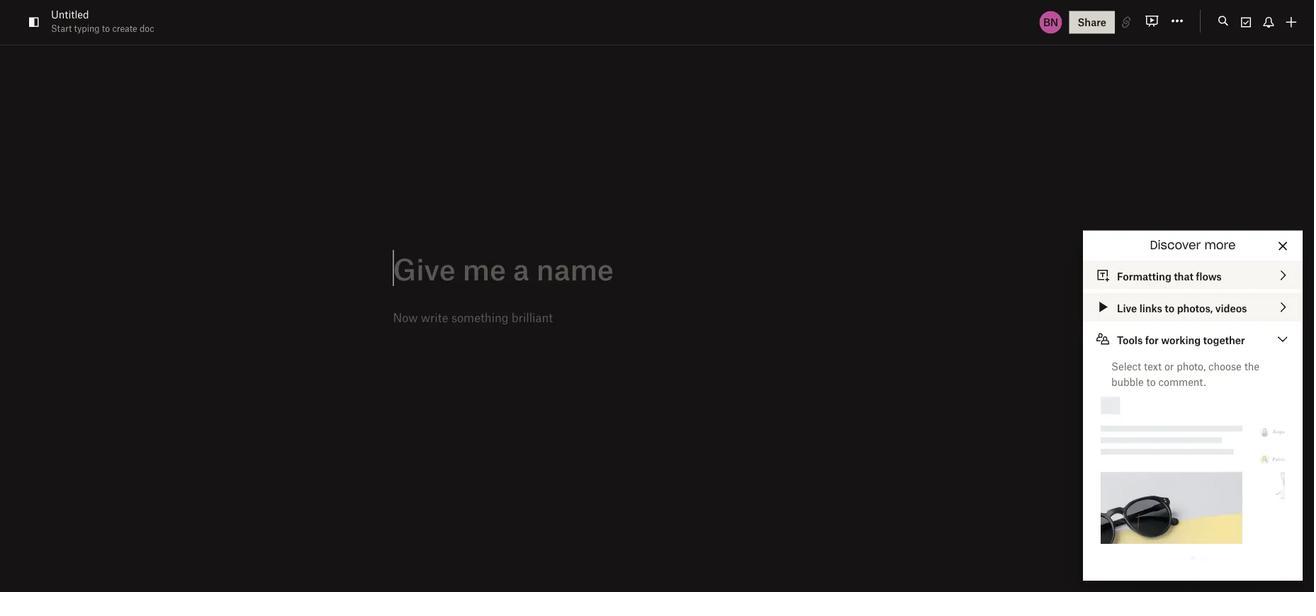 Task type: locate. For each thing, give the bounding box(es) containing it.
flows
[[1197, 271, 1222, 283]]

create
[[112, 23, 137, 33]]

formatting
[[1118, 271, 1172, 283]]

select text or photo, choose the bubble to comment.
[[1112, 361, 1260, 389]]

to left create
[[102, 23, 110, 33]]

2 horizontal spatial to
[[1165, 302, 1175, 315]]

untitled
[[51, 8, 89, 21]]

the
[[1245, 361, 1260, 373]]

or
[[1165, 361, 1175, 373]]

doc
[[140, 23, 154, 33]]

to inside popup button
[[1165, 302, 1175, 315]]

0 horizontal spatial to
[[102, 23, 110, 33]]

bn
[[1044, 16, 1059, 28]]

photos,
[[1178, 302, 1214, 315]]

for
[[1146, 334, 1159, 347]]

start
[[51, 23, 72, 33]]

2 vertical spatial to
[[1147, 376, 1156, 389]]

1 horizontal spatial to
[[1147, 376, 1156, 389]]

working
[[1162, 334, 1201, 347]]

untitled start typing to create doc
[[51, 8, 154, 33]]

bubble
[[1112, 376, 1144, 389]]

untitled link
[[51, 6, 89, 22]]

to down the text
[[1147, 376, 1156, 389]]

that
[[1175, 271, 1194, 283]]

formatting that flows
[[1118, 271, 1222, 283]]

next carousel card image
[[1286, 467, 1299, 480]]

together
[[1204, 334, 1246, 347]]

1 vertical spatial to
[[1165, 302, 1175, 315]]

formatting that flows link
[[1084, 261, 1303, 290]]

heading
[[393, 252, 922, 286]]

live links to photos, videos link
[[1084, 293, 1303, 322]]

to right links
[[1165, 302, 1175, 315]]

0 vertical spatial to
[[102, 23, 110, 33]]

to
[[102, 23, 110, 33], [1165, 302, 1175, 315], [1147, 376, 1156, 389]]

tools
[[1118, 334, 1143, 347]]

live links to photos, videos button
[[1084, 293, 1303, 322]]

typing
[[74, 23, 100, 33]]

tools for working together link
[[1084, 325, 1303, 354]]



Task type: vqa. For each thing, say whether or not it's contained in the screenshot.
the photos,
yes



Task type: describe. For each thing, give the bounding box(es) containing it.
comment.
[[1159, 376, 1207, 389]]

discover more
[[1151, 240, 1236, 252]]

live
[[1118, 302, 1138, 315]]

choose
[[1209, 361, 1242, 373]]

tools for working together button
[[1084, 325, 1303, 354]]

photo,
[[1177, 361, 1206, 373]]

links
[[1140, 302, 1163, 315]]

formatting that flows button
[[1084, 261, 1303, 290]]

to inside select text or photo, choose the bubble to comment.
[[1147, 376, 1156, 389]]

more
[[1205, 240, 1236, 252]]

previous image
[[1089, 467, 1101, 480]]

live links to photos, videos
[[1118, 302, 1248, 315]]

to inside untitled start typing to create doc
[[102, 23, 110, 33]]

videos
[[1216, 302, 1248, 315]]

select
[[1112, 361, 1142, 373]]

overlay image
[[1089, 467, 1101, 480]]

tools for working together
[[1118, 334, 1246, 347]]

text
[[1145, 361, 1162, 373]]

discover
[[1151, 240, 1202, 252]]

bn button
[[1039, 10, 1064, 35]]



